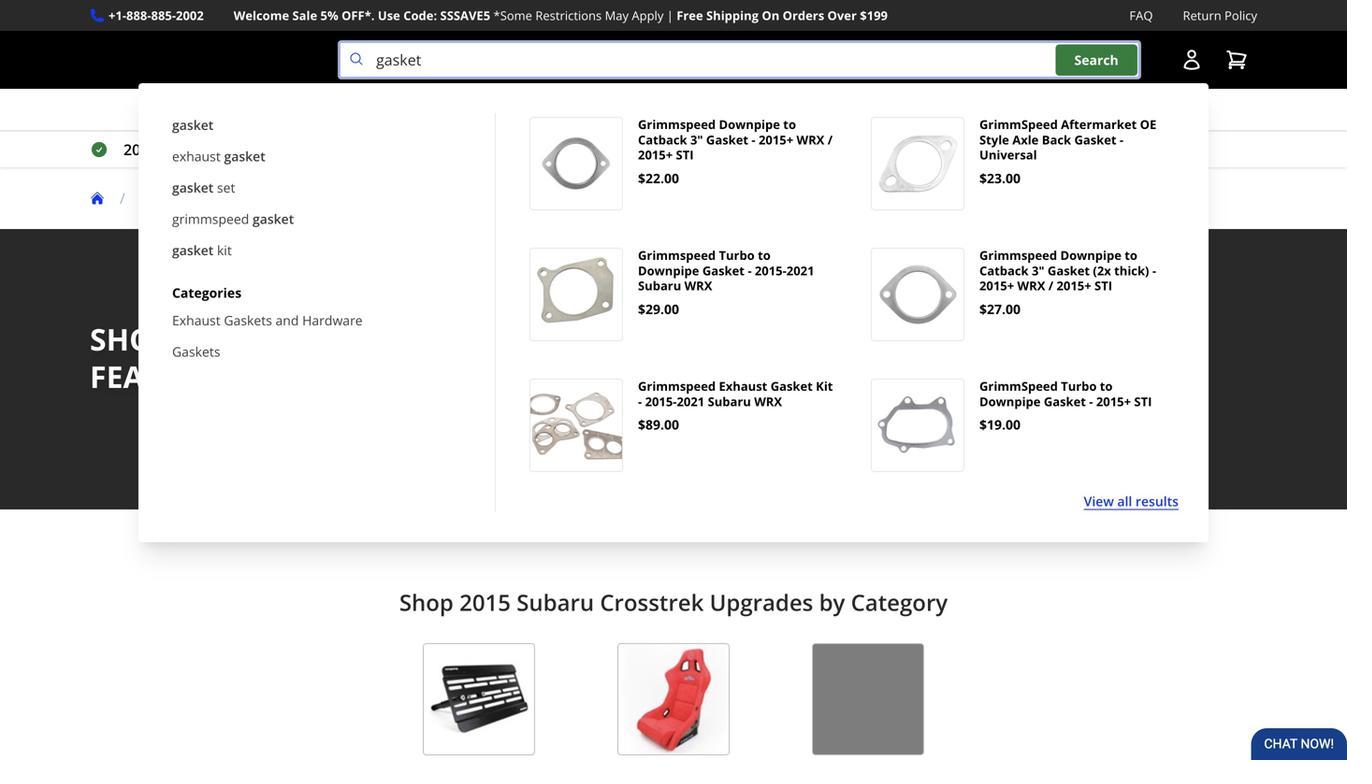 Task type: locate. For each thing, give the bounding box(es) containing it.
update
[[412, 141, 458, 158]]

29.00
[[646, 300, 679, 318]]

0 vertical spatial exhaust
[[172, 312, 221, 329]]

to inside grimmspeed downpipe to catback 3" gasket - 2015+ wrx / 2015+ sti $ 22.00
[[783, 116, 796, 133]]

gasket
[[172, 116, 214, 134], [224, 147, 265, 165], [172, 179, 214, 197], [253, 210, 294, 228], [172, 241, 214, 259]]

0 vertical spatial catback
[[638, 131, 687, 148]]

grimmspeed turbo to downpipe gasket - 2015-2021 subaru wrx $ 29.00
[[638, 247, 814, 318]]

3"
[[690, 131, 703, 148], [1032, 262, 1045, 279]]

apply
[[632, 7, 664, 24]]

crosstrek for 2015, subaru, crosstrek
[[225, 140, 295, 160]]

catback inside grimmspeed downpipe to catback 3" gasket - 2015+ wrx / 2015+ sti $ 22.00
[[638, 131, 687, 148]]

1 vertical spatial 2015
[[459, 588, 511, 618]]

style
[[979, 131, 1009, 148]]

2015,
[[123, 140, 162, 160]]

2 horizontal spatial sti
[[1134, 393, 1152, 410]]

-
[[752, 131, 756, 148], [1120, 131, 1124, 148], [748, 262, 752, 279], [1152, 262, 1156, 279], [638, 393, 642, 410], [1089, 393, 1093, 410]]

1 horizontal spatial gaskets
[[224, 312, 272, 329]]

2015 subaru crosstrek
[[140, 190, 269, 207]]

2002
[[176, 7, 204, 24]]

to inside grimmspeed turbo to downpipe gasket - 2015+ sti $ 19.00
[[1100, 378, 1113, 395]]

exhaust gasket
[[172, 147, 265, 165]]

gasket inside "grimmspeed exhaust gasket kit - 2015-2021 subaru wrx $ 89.00"
[[771, 378, 813, 395]]

$ right grimmspeed downpipe to catback 3" gasket (2x thick) - 2015+ wrx / 2015+ sti "image"
[[979, 300, 987, 318]]

sssave5
[[440, 7, 490, 24]]

downpipe inside grimmspeed turbo to downpipe gasket - 2015+ sti $ 19.00
[[979, 393, 1041, 410]]

grimmspeed inside grimmspeed turbo to downpipe gasket - 2015+ sti $ 19.00
[[979, 378, 1058, 395]]

gasket left kit
[[172, 241, 214, 259]]

subaru inside "grimmspeed exhaust gasket kit - 2015-2021 subaru wrx $ 89.00"
[[708, 393, 751, 410]]

gasket up the subaru,
[[172, 116, 214, 134]]

wrx inside grimmspeed downpipe to catback 3" gasket - 2015+ wrx / 2015+ sti $ 22.00
[[797, 131, 825, 148]]

gasket inside grimmspeed downpipe to catback 3" gasket - 2015+ wrx / 2015+ sti $ 22.00
[[706, 131, 748, 148]]

gasket
[[706, 131, 748, 148], [1074, 131, 1117, 148], [702, 262, 745, 279], [1048, 262, 1090, 279], [771, 378, 813, 395], [1044, 393, 1086, 410]]

downpipe
[[719, 116, 780, 133], [1060, 247, 1122, 264], [638, 262, 699, 279], [979, 393, 1041, 410]]

grimmspeed up 22.00
[[638, 116, 716, 133]]

gasket inside grimmspeed downpipe to catback 3" gasket (2x thick) - 2015+ wrx / 2015+ sti $ 27.00
[[1048, 262, 1090, 279]]

+1-888-885-2002 link
[[109, 6, 204, 25]]

faq link
[[1130, 6, 1153, 25]]

- inside grimmspeed downpipe to catback 3" gasket (2x thick) - 2015+ wrx / 2015+ sti $ 27.00
[[1152, 262, 1156, 279]]

$ inside grimmspeed turbo to downpipe gasket - 2015+ sti $ 19.00
[[979, 416, 987, 434]]

0 vertical spatial crosstrek
[[225, 140, 295, 160]]

2 grimmspeed from the top
[[979, 378, 1058, 395]]

1 vertical spatial crosstrek
[[215, 190, 269, 207]]

return policy link
[[1183, 6, 1257, 25]]

$ right grimmspeed turbo to downpipe gasket - 2015-2021 subaru wrx image
[[638, 300, 646, 318]]

3" down search input field
[[690, 131, 703, 148]]

19.00
[[987, 416, 1021, 434]]

catback up 22.00
[[638, 131, 687, 148]]

- inside grimmspeed downpipe to catback 3" gasket - 2015+ wrx / 2015+ sti $ 22.00
[[752, 131, 756, 148]]

button image
[[1181, 49, 1203, 71]]

2015 down 2015,
[[140, 190, 168, 207]]

888-
[[126, 7, 151, 24]]

grimmspeed up universal
[[979, 116, 1058, 133]]

$199
[[860, 7, 888, 24]]

2015
[[140, 190, 168, 207], [459, 588, 511, 618]]

0 horizontal spatial 2015-
[[645, 393, 677, 410]]

gasket for gasket set
[[172, 179, 214, 197]]

categories
[[172, 284, 242, 302]]

set
[[217, 179, 235, 197]]

0 vertical spatial turbo
[[719, 247, 755, 264]]

0 vertical spatial grimmspeed
[[979, 116, 1058, 133]]

turbo inside grimmspeed turbo to downpipe gasket - 2015+ sti $ 19.00
[[1061, 378, 1097, 395]]

exhaust
[[172, 312, 221, 329], [719, 378, 767, 395]]

sti inside grimmspeed downpipe to catback 3" gasket (2x thick) - 2015+ wrx / 2015+ sti $ 27.00
[[1095, 277, 1112, 294]]

1 horizontal spatial 2015-
[[755, 262, 787, 279]]

grimmspeed
[[172, 210, 249, 228]]

$ right grimmspeed exhaust gasket kit - 2015-2021 subaru wrx image
[[638, 416, 646, 434]]

wrx
[[797, 131, 825, 148], [684, 277, 712, 294], [1017, 277, 1045, 294], [754, 393, 782, 410]]

1 horizontal spatial sti
[[1095, 277, 1112, 294]]

2015 right shop
[[459, 588, 511, 618]]

3" left (2x
[[1032, 262, 1045, 279]]

exhaust gaskets and hardware
[[172, 312, 363, 329]]

- inside "grimmspeed exhaust gasket kit - 2015-2021 subaru wrx $ 89.00"
[[638, 393, 642, 410]]

exhaust down categories
[[172, 312, 221, 329]]

2015- inside grimmspeed turbo to downpipe gasket - 2015-2021 subaru wrx $ 29.00
[[755, 262, 787, 279]]

grimmspeed downpipe to catback 3" gasket - 2015+ wrx / 2015+ sti $ 22.00
[[638, 116, 833, 187]]

2 horizontal spatial /
[[1048, 277, 1054, 294]]

home image
[[90, 191, 105, 206]]

1 vertical spatial catback
[[979, 262, 1029, 279]]

$ right "grimmspeed downpipe to catback 3" gasket - 2015+ wrx / 2015+ sti" image
[[638, 169, 646, 187]]

/ right home image
[[120, 188, 125, 208]]

$
[[638, 169, 646, 187], [979, 169, 987, 187], [638, 300, 646, 318], [979, 300, 987, 318], [638, 416, 646, 434], [979, 416, 987, 434]]

2015+
[[759, 131, 793, 148], [638, 147, 673, 163], [979, 277, 1014, 294], [1057, 277, 1091, 294], [1096, 393, 1131, 410]]

0 horizontal spatial catback
[[638, 131, 687, 148]]

to for wrx
[[783, 116, 796, 133]]

1 horizontal spatial 2021
[[787, 262, 814, 279]]

1 vertical spatial 3"
[[1032, 262, 1045, 279]]

2 vertical spatial /
[[1048, 277, 1054, 294]]

/ inside grimmspeed downpipe to catback 3" gasket (2x thick) - 2015+ wrx / 2015+ sti $ 27.00
[[1048, 277, 1054, 294]]

engine image image
[[812, 644, 924, 756]]

grimmspeed inside grimmspeed downpipe to catback 3" gasket - 2015+ wrx / 2015+ sti $ 22.00
[[638, 116, 716, 133]]

0 vertical spatial /
[[828, 131, 833, 148]]

grimmspeed up 27.00
[[979, 247, 1057, 264]]

shop 2015 subaru crosstrek upgrades by category
[[399, 588, 948, 618]]

grimmspeed downpipe to catback 3" gasket (2x thick) - 2015+ wrx / 2015+ sti $ 27.00
[[979, 247, 1156, 318]]

1 vertical spatial gaskets
[[172, 343, 220, 361]]

grimmspeed exhaust gasket kit - 2015-2021 subaru wrx $ 89.00
[[638, 378, 833, 434]]

0 vertical spatial 3"
[[690, 131, 703, 148]]

1 horizontal spatial 3"
[[1032, 262, 1045, 279]]

1 horizontal spatial catback
[[979, 262, 1029, 279]]

0 vertical spatial 2015-
[[755, 262, 787, 279]]

crosstrek
[[225, 140, 295, 160], [215, 190, 269, 207], [600, 588, 704, 618]]

22.00
[[646, 169, 679, 187]]

- inside grimmspeed turbo to downpipe gasket - 2015+ sti $ 19.00
[[1089, 393, 1093, 410]]

grimmspeed inside grimmspeed aftermarket oe style axle back gasket - universal $ 23.00
[[979, 116, 1058, 133]]

0 horizontal spatial turbo
[[719, 247, 755, 264]]

885-
[[151, 7, 176, 24]]

to inside grimmspeed downpipe to catback 3" gasket (2x thick) - 2015+ wrx / 2015+ sti $ 27.00
[[1125, 247, 1138, 264]]

gaskets left the and
[[224, 312, 272, 329]]

grimmspeed up 29.00 in the top of the page
[[638, 247, 716, 264]]

grimmspeed
[[979, 116, 1058, 133], [979, 378, 1058, 395]]

1 vertical spatial turbo
[[1061, 378, 1097, 395]]

0 horizontal spatial gaskets
[[172, 343, 220, 361]]

1 horizontal spatial exhaust
[[719, 378, 767, 395]]

grimmspeed downpipe to catback 3" gasket - 2015+ wrx / 2015+ sti image
[[530, 118, 622, 210]]

grimmspeed for sti
[[638, 116, 716, 133]]

turbo
[[719, 247, 755, 264], [1061, 378, 1097, 395]]

catback up 27.00
[[979, 262, 1029, 279]]

1 vertical spatial 2021
[[677, 393, 705, 410]]

/ inside grimmspeed downpipe to catback 3" gasket - 2015+ wrx / 2015+ sti $ 22.00
[[828, 131, 833, 148]]

1 vertical spatial /
[[120, 188, 125, 208]]

hardware
[[302, 312, 363, 329]]

gasket down exhaust
[[172, 179, 214, 197]]

1 horizontal spatial turbo
[[1061, 378, 1097, 395]]

welcome sale 5% off*. use code: sssave5 *some restrictions may apply | free shipping on orders over $199
[[234, 7, 888, 24]]

$ right the "grimmspeed turbo to downpipe gasket - 2015+ sti" image
[[979, 416, 987, 434]]

2021
[[787, 262, 814, 279], [677, 393, 705, 410]]

1 vertical spatial sti
[[1095, 277, 1112, 294]]

free
[[677, 7, 703, 24]]

3" inside grimmspeed downpipe to catback 3" gasket (2x thick) - 2015+ wrx / 2015+ sti $ 27.00
[[1032, 262, 1045, 279]]

+1-888-885-2002
[[109, 7, 204, 24]]

$ down universal
[[979, 169, 987, 187]]

1 vertical spatial 2015-
[[645, 393, 677, 410]]

grimmspeed up 19.00
[[979, 378, 1058, 395]]

gaskets
[[224, 312, 272, 329], [172, 343, 220, 361]]

0 horizontal spatial sti
[[676, 147, 694, 163]]

1 vertical spatial grimmspeed
[[979, 378, 1058, 395]]

5%
[[320, 7, 338, 24]]

catback
[[638, 131, 687, 148], [979, 262, 1029, 279]]

view
[[1084, 493, 1114, 510]]

1 horizontal spatial 2015
[[459, 588, 511, 618]]

grimmspeed for /
[[979, 247, 1057, 264]]

on
[[762, 7, 780, 24]]

exhaust left kit
[[719, 378, 767, 395]]

universal
[[979, 147, 1037, 163]]

grimmspeed inside grimmspeed downpipe to catback 3" gasket (2x thick) - 2015+ wrx / 2015+ sti $ 27.00
[[979, 247, 1057, 264]]

axle
[[1012, 131, 1039, 148]]

/ left (2x
[[1048, 277, 1054, 294]]

gasket inside grimmspeed turbo to downpipe gasket - 2015-2021 subaru wrx $ 29.00
[[702, 262, 745, 279]]

turbo for 19.00
[[1061, 378, 1097, 395]]

0 horizontal spatial 2015
[[140, 190, 168, 207]]

0 horizontal spatial 2021
[[677, 393, 705, 410]]

3" inside grimmspeed downpipe to catback 3" gasket - 2015+ wrx / 2015+ sti $ 22.00
[[690, 131, 703, 148]]

kit
[[217, 241, 232, 259]]

0 horizontal spatial 3"
[[690, 131, 703, 148]]

0 vertical spatial 2021
[[787, 262, 814, 279]]

oe
[[1140, 116, 1157, 133]]

gasket for gasket
[[172, 116, 214, 134]]

2021 inside grimmspeed turbo to downpipe gasket - 2015-2021 subaru wrx $ 29.00
[[787, 262, 814, 279]]

catback for 27.00
[[979, 262, 1029, 279]]

1 horizontal spatial /
[[828, 131, 833, 148]]

shop
[[399, 588, 454, 618]]

1 grimmspeed from the top
[[979, 116, 1058, 133]]

2 vertical spatial sti
[[1134, 393, 1152, 410]]

to inside grimmspeed turbo to downpipe gasket - 2015-2021 subaru wrx $ 29.00
[[758, 247, 771, 264]]

grimmspeed for 29.00
[[638, 247, 716, 264]]

0 vertical spatial sti
[[676, 147, 694, 163]]

grimmspeed up 89.00
[[638, 378, 716, 395]]

crosstrek for 2015 subaru crosstrek
[[215, 190, 269, 207]]

grimmspeed inside grimmspeed turbo to downpipe gasket - 2015-2021 subaru wrx $ 29.00
[[638, 247, 716, 264]]

gaskets link
[[168, 340, 465, 364]]

gaskets down categories
[[172, 343, 220, 361]]

catback inside grimmspeed downpipe to catback 3" gasket (2x thick) - 2015+ wrx / 2015+ sti $ 27.00
[[979, 262, 1029, 279]]

search input field
[[338, 40, 1141, 80]]

grimmspeed turbo to downpipe gasket - 2015-2021 subaru wrx image
[[530, 249, 622, 341]]

grimmspeed gasket
[[172, 210, 294, 228]]

sti
[[676, 147, 694, 163], [1095, 277, 1112, 294], [1134, 393, 1152, 410]]

$ inside grimmspeed aftermarket oe style axle back gasket - universal $ 23.00
[[979, 169, 987, 187]]

/ left grimmspeed aftermarket oe style axle back gasket - universal image
[[828, 131, 833, 148]]

grimmspeed
[[638, 116, 716, 133], [638, 247, 716, 264], [979, 247, 1057, 264], [638, 378, 716, 395]]

89.00
[[646, 416, 679, 434]]

turbo inside grimmspeed turbo to downpipe gasket - 2015-2021 subaru wrx $ 29.00
[[719, 247, 755, 264]]

1 vertical spatial exhaust
[[719, 378, 767, 395]]

/
[[828, 131, 833, 148], [120, 188, 125, 208], [1048, 277, 1054, 294]]



Task type: vqa. For each thing, say whether or not it's contained in the screenshot.
Subaru Forester
no



Task type: describe. For each thing, give the bounding box(es) containing it.
2015, subaru, crosstrek
[[123, 140, 295, 160]]

and
[[276, 312, 299, 329]]

2 vertical spatial crosstrek
[[600, 588, 704, 618]]

gasket up 'set'
[[224, 147, 265, 165]]

wrx inside grimmspeed downpipe to catback 3" gasket (2x thick) - 2015+ wrx / 2015+ sti $ 27.00
[[1017, 277, 1045, 294]]

kit
[[816, 378, 833, 395]]

grimmspeed downpipe to catback 3" gasket (2x thick) - 2015+ wrx / 2015+ sti image
[[872, 249, 964, 341]]

3" for 22.00
[[690, 131, 703, 148]]

gasket inside grimmspeed aftermarket oe style axle back gasket - universal $ 23.00
[[1074, 131, 1117, 148]]

code:
[[403, 7, 437, 24]]

grimmspeed turbo to downpipe gasket - 2015+ sti $ 19.00
[[979, 378, 1152, 434]]

grimmspeed aftermarket oe style axle back gasket - universal $ 23.00
[[979, 116, 1157, 187]]

policy
[[1225, 7, 1257, 24]]

grimmspeed for $
[[979, 378, 1058, 395]]

search button
[[1056, 44, 1137, 76]]

grimmspeed exhaust gasket kit - 2015-2021 subaru wrx image
[[530, 380, 622, 472]]

turbo for wrx
[[719, 247, 755, 264]]

shipping
[[706, 7, 759, 24]]

to for -
[[1125, 247, 1138, 264]]

$ inside grimmspeed downpipe to catback 3" gasket (2x thick) - 2015+ wrx / 2015+ sti $ 27.00
[[979, 300, 987, 318]]

sale
[[292, 7, 317, 24]]

subaru,
[[166, 140, 221, 160]]

$ inside "grimmspeed exhaust gasket kit - 2015-2021 subaru wrx $ 89.00"
[[638, 416, 646, 434]]

upgrades
[[710, 588, 813, 618]]

- inside grimmspeed turbo to downpipe gasket - 2015-2021 subaru wrx $ 29.00
[[748, 262, 752, 279]]

23.00
[[987, 169, 1021, 187]]

0 vertical spatial 2015
[[140, 190, 168, 207]]

+1-
[[109, 7, 126, 24]]

downpipe inside grimmspeed turbo to downpipe gasket - 2015-2021 subaru wrx $ 29.00
[[638, 262, 699, 279]]

grimmspeed turbo to downpipe gasket - 2015+ sti image
[[872, 380, 964, 472]]

*some
[[494, 7, 532, 24]]

vehicle
[[461, 141, 507, 158]]

0 vertical spatial gaskets
[[224, 312, 272, 329]]

(2x
[[1093, 262, 1111, 279]]

all
[[1117, 493, 1132, 510]]

$ inside grimmspeed downpipe to catback 3" gasket - 2015+ wrx / 2015+ sti $ 22.00
[[638, 169, 646, 187]]

return policy
[[1183, 7, 1257, 24]]

2015+ inside grimmspeed turbo to downpipe gasket - 2015+ sti $ 19.00
[[1096, 393, 1131, 410]]

downpipe inside grimmspeed downpipe to catback 3" gasket - 2015+ wrx / 2015+ sti $ 22.00
[[719, 116, 780, 133]]

over
[[828, 7, 857, 24]]

to for $
[[1100, 378, 1113, 395]]

faq
[[1130, 7, 1153, 24]]

|
[[667, 7, 673, 24]]

grimmspeed aftermarket oe style axle back gasket - universal image
[[872, 118, 964, 210]]

aftermarket
[[1061, 116, 1137, 133]]

gasket link
[[168, 113, 465, 137]]

orders
[[783, 7, 824, 24]]

by
[[819, 588, 845, 618]]

0 horizontal spatial exhaust
[[172, 312, 221, 329]]

exhaust inside "grimmspeed exhaust gasket kit - 2015-2021 subaru wrx $ 89.00"
[[719, 378, 767, 395]]

category
[[851, 588, 948, 618]]

interior image image
[[617, 644, 730, 756]]

downpipe inside grimmspeed downpipe to catback 3" gasket (2x thick) - 2015+ wrx / 2015+ sti $ 27.00
[[1060, 247, 1122, 264]]

return
[[1183, 7, 1221, 24]]

view all results
[[1084, 493, 1179, 510]]

use
[[378, 7, 400, 24]]

may
[[605, 7, 629, 24]]

update vehicle
[[412, 141, 507, 158]]

results
[[1136, 493, 1179, 510]]

wrx inside "grimmspeed exhaust gasket kit - 2015-2021 subaru wrx $ 89.00"
[[754, 393, 782, 410]]

gasket inside grimmspeed turbo to downpipe gasket - 2015+ sti $ 19.00
[[1044, 393, 1086, 410]]

to for subaru
[[758, 247, 771, 264]]

exterior image image
[[423, 644, 535, 756]]

view all results link
[[1084, 491, 1179, 513]]

sti inside grimmspeed downpipe to catback 3" gasket - 2015+ wrx / 2015+ sti $ 22.00
[[676, 147, 694, 163]]

gasket kit
[[172, 241, 232, 259]]

sti inside grimmspeed turbo to downpipe gasket - 2015+ sti $ 19.00
[[1134, 393, 1152, 410]]

back
[[1042, 131, 1071, 148]]

welcome
[[234, 7, 289, 24]]

2021 inside "grimmspeed exhaust gasket kit - 2015-2021 subaru wrx $ 89.00"
[[677, 393, 705, 410]]

thick)
[[1114, 262, 1149, 279]]

wrx inside grimmspeed turbo to downpipe gasket - 2015-2021 subaru wrx $ 29.00
[[684, 277, 712, 294]]

$ inside grimmspeed turbo to downpipe gasket - 2015-2021 subaru wrx $ 29.00
[[638, 300, 646, 318]]

gasket right grimmspeed
[[253, 210, 294, 228]]

grimmspeed inside "grimmspeed exhaust gasket kit - 2015-2021 subaru wrx $ 89.00"
[[638, 378, 716, 395]]

gasket set
[[172, 179, 235, 197]]

gasket for gasket kit
[[172, 241, 214, 259]]

search
[[1075, 51, 1119, 69]]

catback for 22.00
[[638, 131, 687, 148]]

2015 subaru crosstrek link
[[140, 190, 284, 207]]

3" for 27.00
[[1032, 262, 1045, 279]]

grimmspeed for universal
[[979, 116, 1058, 133]]

27.00
[[987, 300, 1021, 318]]

exhaust gaskets and hardware link
[[168, 309, 465, 333]]

exhaust
[[172, 147, 221, 165]]

2015- inside "grimmspeed exhaust gasket kit - 2015-2021 subaru wrx $ 89.00"
[[645, 393, 677, 410]]

restrictions
[[535, 7, 602, 24]]

- inside grimmspeed aftermarket oe style axle back gasket - universal $ 23.00
[[1120, 131, 1124, 148]]

off*.
[[342, 7, 375, 24]]

0 horizontal spatial /
[[120, 188, 125, 208]]

update vehicle button
[[412, 139, 507, 160]]

subaru inside grimmspeed turbo to downpipe gasket - 2015-2021 subaru wrx $ 29.00
[[638, 277, 681, 294]]



